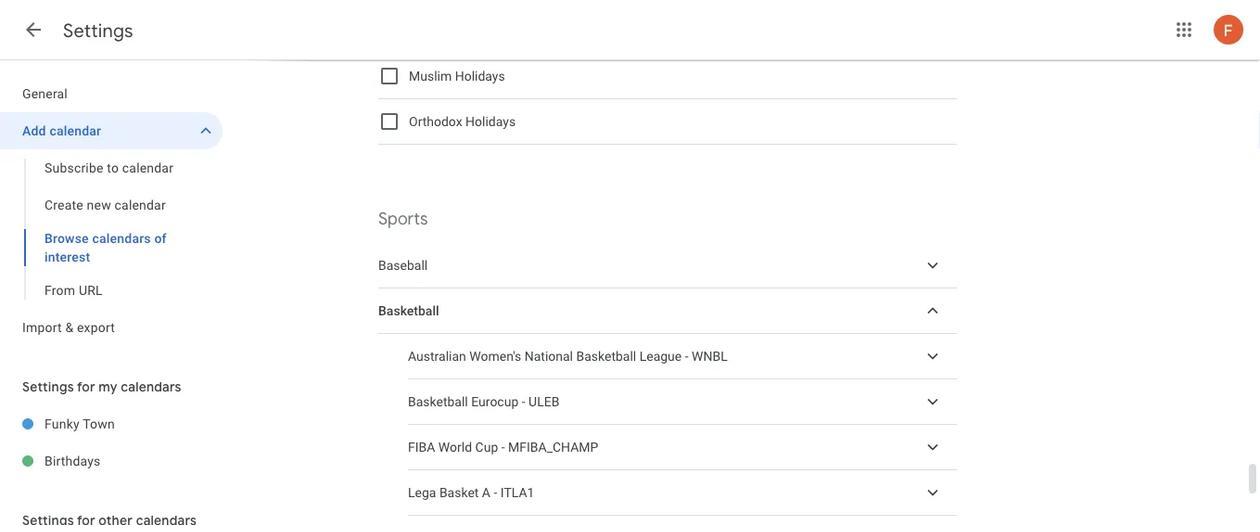 Task type: describe. For each thing, give the bounding box(es) containing it.
import
[[22, 320, 62, 335]]

to
[[107, 160, 119, 175]]

holidays for muslim holidays
[[455, 68, 505, 84]]

birthdays tree item
[[0, 443, 223, 480]]

export
[[77, 320, 115, 335]]

basketball for basketball
[[379, 303, 439, 318]]

subscribe to calendar
[[45, 160, 174, 175]]

add calendar tree item
[[0, 112, 223, 149]]

calendar for subscribe to calendar
[[122, 160, 174, 175]]

interest
[[45, 249, 90, 264]]

lega basket a - itla1
[[408, 485, 535, 500]]

import & export
[[22, 320, 115, 335]]

fiba world cup - mfiba_champ tree item
[[408, 425, 958, 470]]

add calendar
[[22, 123, 101, 138]]

cup
[[476, 440, 498, 455]]

eurocup
[[472, 394, 519, 409]]

general
[[22, 86, 68, 101]]

browse
[[45, 231, 89, 246]]

create new calendar
[[45, 197, 166, 212]]

basketball eurocup - uleb
[[408, 394, 560, 409]]

uleb
[[529, 394, 560, 409]]

sports
[[379, 208, 428, 230]]

lega basket a - itla1 tree item
[[408, 470, 958, 516]]

settings for settings
[[63, 19, 133, 42]]

settings heading
[[63, 19, 133, 42]]

- left wnbl
[[685, 349, 689, 364]]

australian women's national basketball league - wnbl tree item
[[408, 334, 958, 379]]

browse calendars of interest
[[45, 231, 167, 264]]

subscribe
[[45, 160, 104, 175]]

create
[[45, 197, 83, 212]]

birthdays
[[45, 453, 101, 469]]

new
[[87, 197, 111, 212]]

my
[[99, 379, 118, 395]]

- right a
[[494, 485, 498, 500]]

add
[[22, 123, 46, 138]]



Task type: locate. For each thing, give the bounding box(es) containing it.
1 vertical spatial holidays
[[466, 114, 516, 129]]

tree
[[0, 75, 223, 346]]

settings for my calendars tree
[[0, 405, 223, 480]]

muslim holidays
[[409, 68, 505, 84]]

url
[[79, 283, 103, 298]]

baseball
[[379, 258, 428, 273]]

0 vertical spatial calendars
[[92, 231, 151, 246]]

calendars down create new calendar
[[92, 231, 151, 246]]

birthdays link
[[45, 443, 223, 480]]

1 vertical spatial calendar
[[122, 160, 174, 175]]

calendar right to
[[122, 160, 174, 175]]

holidays up orthodox holidays
[[455, 68, 505, 84]]

fiba world cup - mfiba_champ
[[408, 440, 599, 455]]

basketball down "baseball"
[[379, 303, 439, 318]]

holidays for orthodox holidays
[[466, 114, 516, 129]]

australian
[[408, 349, 466, 364]]

1 vertical spatial calendars
[[121, 379, 182, 395]]

go back image
[[22, 19, 45, 41]]

group containing subscribe to calendar
[[0, 149, 223, 309]]

- left uleb
[[522, 394, 526, 409]]

basketball left league
[[577, 349, 637, 364]]

holidays right orthodox
[[466, 114, 516, 129]]

calendar up of
[[115, 197, 166, 212]]

basketball tree item
[[379, 289, 958, 334]]

town
[[83, 416, 115, 431]]

settings left for
[[22, 379, 74, 395]]

calendar for create new calendar
[[115, 197, 166, 212]]

of
[[154, 231, 167, 246]]

1 vertical spatial basketball
[[577, 349, 637, 364]]

wnbl
[[692, 349, 728, 364]]

tree containing general
[[0, 75, 223, 346]]

calendars inside browse calendars of interest
[[92, 231, 151, 246]]

basketball
[[379, 303, 439, 318], [577, 349, 637, 364], [408, 394, 468, 409]]

2 vertical spatial calendar
[[115, 197, 166, 212]]

holidays
[[455, 68, 505, 84], [466, 114, 516, 129]]

basketball down australian on the bottom left
[[408, 394, 468, 409]]

orthodox
[[409, 114, 463, 129]]

calendar up subscribe
[[50, 123, 101, 138]]

muslim
[[409, 68, 452, 84]]

world
[[439, 440, 472, 455]]

mfiba_champ
[[508, 440, 599, 455]]

from
[[45, 283, 75, 298]]

0 vertical spatial calendar
[[50, 123, 101, 138]]

1 vertical spatial settings
[[22, 379, 74, 395]]

a
[[482, 485, 491, 500]]

basketball eurocup - uleb tree item
[[408, 379, 958, 425]]

- right the cup
[[502, 440, 505, 455]]

settings for settings for my calendars
[[22, 379, 74, 395]]

funky town tree item
[[0, 405, 223, 443]]

australian women's national basketball league - wnbl
[[408, 349, 728, 364]]

for
[[77, 379, 95, 395]]

orthodox holidays
[[409, 114, 516, 129]]

itla1
[[501, 485, 535, 500]]

fiba
[[408, 440, 436, 455]]

- inside tree item
[[502, 440, 505, 455]]

0 vertical spatial basketball
[[379, 303, 439, 318]]

-
[[685, 349, 689, 364], [522, 394, 526, 409], [502, 440, 505, 455], [494, 485, 498, 500]]

league
[[640, 349, 682, 364]]

basketball for basketball eurocup - uleb
[[408, 394, 468, 409]]

2 vertical spatial basketball
[[408, 394, 468, 409]]

funky town
[[45, 416, 115, 431]]

lega
[[408, 485, 436, 500]]

baseball tree item
[[379, 243, 958, 289]]

&
[[65, 320, 74, 335]]

women's
[[470, 349, 522, 364]]

calendars right my
[[121, 379, 182, 395]]

tree item
[[408, 516, 958, 525]]

settings
[[63, 19, 133, 42], [22, 379, 74, 395]]

calendar
[[50, 123, 101, 138], [122, 160, 174, 175], [115, 197, 166, 212]]

funky
[[45, 416, 80, 431]]

group
[[0, 149, 223, 309]]

national
[[525, 349, 573, 364]]

settings right "go back" icon
[[63, 19, 133, 42]]

from url
[[45, 283, 103, 298]]

0 vertical spatial settings
[[63, 19, 133, 42]]

0 vertical spatial holidays
[[455, 68, 505, 84]]

calendars
[[92, 231, 151, 246], [121, 379, 182, 395]]

calendar inside add calendar tree item
[[50, 123, 101, 138]]

basket
[[440, 485, 479, 500]]

settings for my calendars
[[22, 379, 182, 395]]



Task type: vqa. For each thing, say whether or not it's contained in the screenshot.
calendar corresponding to Subscribe to calendar
yes



